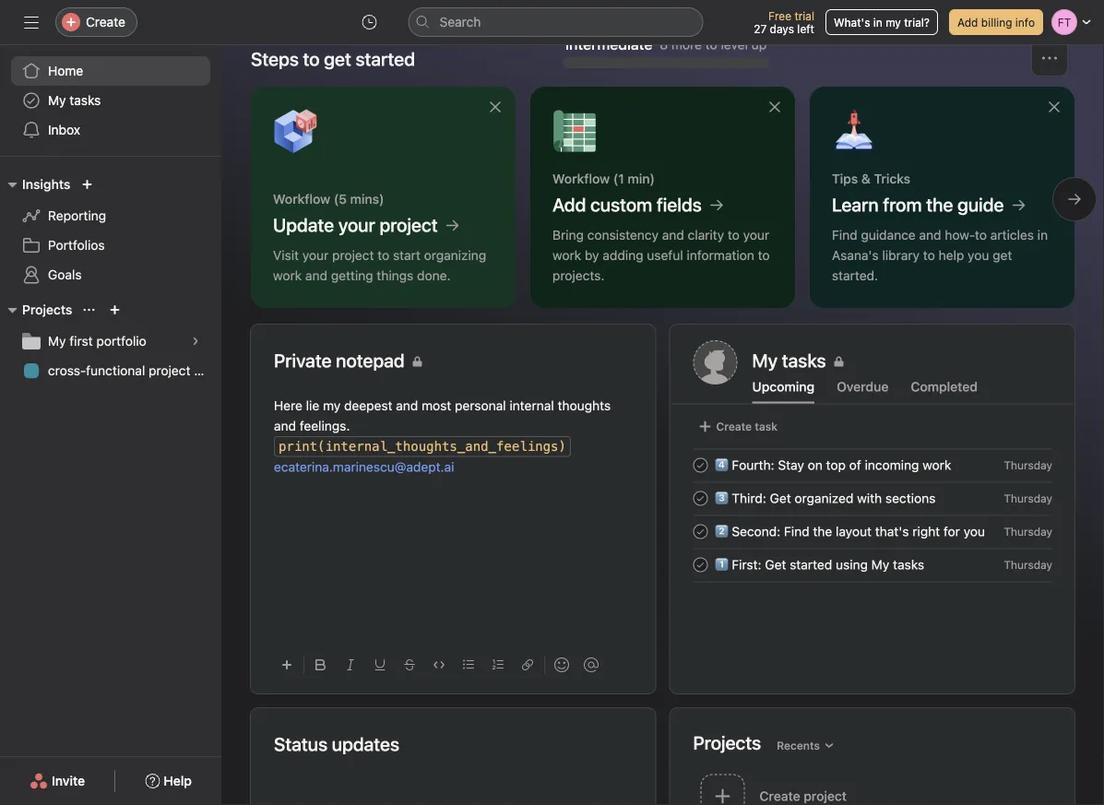 Task type: describe. For each thing, give the bounding box(es) containing it.
my tasks
[[48, 93, 101, 108]]

up
[[752, 37, 767, 52]]

to left help
[[924, 248, 936, 263]]

bold image
[[316, 660, 327, 671]]

update
[[273, 214, 334, 236]]

thursday button for 3️⃣ third: get organized with sections
[[1004, 492, 1053, 505]]

invite
[[52, 774, 85, 789]]

bring
[[553, 228, 584, 243]]

guidance
[[862, 228, 916, 243]]

first
[[70, 334, 93, 349]]

done.
[[417, 268, 451, 283]]

add custom fields
[[553, 194, 702, 216]]

using
[[836, 557, 868, 572]]

and down here
[[274, 419, 296, 434]]

to inside intermediate 8 more to level up
[[706, 37, 718, 52]]

tips & tricks
[[833, 171, 911, 186]]

completed button
[[911, 379, 978, 404]]

my tasks
[[753, 350, 827, 371]]

project for visit your project to start organizing work and getting things done.
[[332, 248, 374, 263]]

left
[[798, 22, 815, 35]]

home link
[[11, 56, 210, 86]]

portfolio
[[96, 334, 147, 349]]

new image
[[82, 179, 93, 190]]

8
[[660, 37, 668, 52]]

getting
[[331, 268, 373, 283]]

underline image
[[375, 660, 386, 671]]

link image
[[522, 660, 533, 671]]

incoming
[[865, 458, 920, 473]]

workflow for update
[[273, 192, 331, 207]]

create for create task
[[717, 420, 752, 433]]

start
[[393, 248, 421, 263]]

bulleted list image
[[463, 660, 474, 671]]

search
[[440, 14, 481, 30]]

help
[[164, 774, 192, 789]]

add billing info button
[[950, 9, 1044, 35]]

library
[[883, 248, 920, 263]]

custom
[[591, 194, 653, 216]]

notepad
[[336, 350, 405, 371]]

first:
[[732, 557, 762, 572]]

overdue button
[[837, 379, 889, 404]]

in inside button
[[874, 16, 883, 29]]

billing
[[982, 16, 1013, 29]]

started.
[[833, 268, 879, 283]]

insights
[[22, 177, 70, 192]]

new project or portfolio image
[[109, 305, 120, 316]]

thursday button for 1️⃣ first: get started using my tasks
[[1004, 559, 1053, 572]]

to inside visit your project to start organizing work and getting things done.
[[378, 248, 390, 263]]

what's in my trial?
[[834, 16, 930, 29]]

add for add custom fields
[[553, 194, 586, 216]]

2 vertical spatial work
[[923, 458, 952, 473]]

help
[[939, 248, 965, 263]]

project for update your project
[[380, 214, 438, 236]]

dismiss image for project
[[488, 100, 503, 114]]

portfolios
[[48, 238, 105, 253]]

task
[[755, 420, 778, 433]]

create project link
[[694, 769, 1053, 806]]

dismiss image for fields
[[768, 100, 783, 114]]

completed checkbox for 2️⃣
[[690, 521, 712, 543]]

add for add billing info
[[958, 16, 979, 29]]

4️⃣
[[716, 458, 729, 473]]

add billing info
[[958, 16, 1036, 29]]

that's
[[876, 524, 910, 539]]

completed image for 2️⃣
[[690, 521, 712, 543]]

what's in my trial? button
[[826, 9, 939, 35]]

cross-functional project plan
[[48, 363, 219, 378]]

completed checkbox for 3️⃣
[[690, 488, 712, 510]]

projects inside dropdown button
[[22, 302, 72, 318]]

my for lie
[[323, 398, 341, 413]]

reporting link
[[11, 201, 210, 231]]

insert an object image
[[282, 660, 293, 671]]

articles
[[991, 228, 1035, 243]]

intermediate 8 more to level up
[[566, 36, 767, 53]]

get
[[993, 248, 1013, 263]]

completed image for 4️⃣
[[690, 455, 712, 477]]

here lie my deepest and most personal internal thoughts and feelings. print(internal_thoughts_and_feelings) ecaterina.marinescu@adept.ai
[[274, 398, 615, 475]]

layout
[[836, 524, 872, 539]]

portfolios link
[[11, 231, 210, 260]]

1️⃣ first: get started using my tasks
[[716, 557, 925, 572]]

you inside find guidance and how-to articles in asana's library to help you get started.
[[968, 248, 990, 263]]

and inside the bring consistency and clarity to your work by adding useful information to projects.
[[662, 228, 685, 243]]

thoughts
[[558, 398, 611, 413]]

4️⃣ fourth: stay on top of incoming work
[[716, 458, 952, 473]]

scroll card carousel right image
[[1068, 192, 1083, 207]]

adding
[[603, 248, 644, 263]]

trial
[[795, 9, 815, 22]]

to up the "information"
[[728, 228, 740, 243]]

recents
[[777, 740, 820, 753]]

history image
[[362, 15, 377, 30]]

completed image for 3️⃣
[[690, 488, 712, 510]]

feelings.
[[300, 419, 350, 434]]

see details, my first portfolio image
[[190, 336, 201, 347]]

useful
[[647, 248, 684, 263]]

by
[[585, 248, 600, 263]]

plan
[[194, 363, 219, 378]]

personal
[[455, 398, 506, 413]]

1 horizontal spatial the
[[927, 194, 954, 216]]

to right the "information"
[[758, 248, 770, 263]]

find inside find guidance and how-to articles in asana's library to help you get started.
[[833, 228, 858, 243]]

consistency
[[588, 228, 659, 243]]

my first portfolio
[[48, 334, 147, 349]]

inbox
[[48, 122, 80, 138]]

workflow for add
[[553, 171, 610, 186]]

and inside visit your project to start organizing work and getting things done.
[[305, 268, 328, 283]]

functional
[[86, 363, 145, 378]]

projects element
[[0, 294, 222, 389]]

asana's
[[833, 248, 879, 263]]

ecaterina.marinescu@adept.ai
[[274, 460, 455, 475]]

more
[[672, 37, 702, 52]]



Task type: locate. For each thing, give the bounding box(es) containing it.
and inside find guidance and how-to articles in asana's library to help you get started.
[[920, 228, 942, 243]]

1 horizontal spatial my
[[886, 16, 902, 29]]

3 completed image from the top
[[690, 521, 712, 543]]

global element
[[0, 45, 222, 156]]

1 vertical spatial projects
[[694, 732, 762, 754]]

goals link
[[11, 260, 210, 290]]

completed image left 3️⃣
[[690, 488, 712, 510]]

right
[[913, 524, 941, 539]]

dismiss image
[[488, 100, 503, 114], [768, 100, 783, 114]]

0 horizontal spatial add
[[553, 194, 586, 216]]

completed checkbox left 1️⃣
[[690, 554, 712, 576]]

0 horizontal spatial create
[[86, 14, 125, 30]]

1 horizontal spatial in
[[1038, 228, 1049, 243]]

0 vertical spatial find
[[833, 228, 858, 243]]

completed checkbox left 2️⃣
[[690, 521, 712, 543]]

work inside the bring consistency and clarity to your work by adding useful information to projects.
[[553, 248, 582, 263]]

here
[[274, 398, 303, 413]]

0 vertical spatial my
[[48, 93, 66, 108]]

my inside button
[[886, 16, 902, 29]]

the left layout
[[814, 524, 833, 539]]

0 vertical spatial get
[[770, 491, 792, 506]]

thursday for 1️⃣ first: get started using my tasks
[[1004, 559, 1053, 572]]

project for cross-functional project plan
[[149, 363, 191, 378]]

get right first: at the bottom
[[765, 557, 787, 572]]

1 vertical spatial my
[[323, 398, 341, 413]]

0 horizontal spatial workflow
[[273, 192, 331, 207]]

Completed checkbox
[[690, 455, 712, 477], [690, 554, 712, 576]]

create button
[[55, 7, 137, 37]]

document containing here lie my deepest and most personal internal thoughts and feelings.
[[274, 396, 633, 637]]

to down guide
[[976, 228, 988, 243]]

0 horizontal spatial projects
[[22, 302, 72, 318]]

work up sections
[[923, 458, 952, 473]]

0 horizontal spatial dismiss image
[[488, 100, 503, 114]]

find guidance and how-to articles in asana's library to help you get started.
[[833, 228, 1049, 283]]

1 vertical spatial completed checkbox
[[690, 521, 712, 543]]

1 thursday button from the top
[[1004, 459, 1053, 472]]

info
[[1016, 16, 1036, 29]]

1 vertical spatial my
[[48, 334, 66, 349]]

& tricks
[[862, 171, 911, 186]]

get for third:
[[770, 491, 792, 506]]

1 horizontal spatial create
[[717, 420, 752, 433]]

your down (5 mins)
[[339, 214, 375, 236]]

my for my tasks
[[48, 93, 66, 108]]

my for in
[[886, 16, 902, 29]]

add profile photo image
[[694, 341, 738, 385]]

0 horizontal spatial in
[[874, 16, 883, 29]]

bring consistency and clarity to your work by adding useful information to projects.
[[553, 228, 770, 283]]

completed image
[[690, 455, 712, 477], [690, 488, 712, 510], [690, 521, 712, 543], [690, 554, 712, 576]]

second:
[[732, 524, 781, 539]]

0 horizontal spatial work
[[273, 268, 302, 283]]

your up the "information"
[[744, 228, 770, 243]]

workflow (5 mins)
[[273, 192, 384, 207]]

my up inbox
[[48, 93, 66, 108]]

visit your project to start organizing work and getting things done.
[[273, 248, 487, 283]]

trial?
[[905, 16, 930, 29]]

private
[[274, 350, 332, 371]]

things
[[377, 268, 414, 283]]

work inside visit your project to start organizing work and getting things done.
[[273, 268, 302, 283]]

create for create
[[86, 14, 125, 30]]

1 horizontal spatial dismiss image
[[768, 100, 783, 114]]

and left getting
[[305, 268, 328, 283]]

emoji image
[[555, 658, 569, 673]]

my for my first portfolio
[[48, 334, 66, 349]]

my inside the here lie my deepest and most personal internal thoughts and feelings. print(internal_thoughts_and_feelings) ecaterina.marinescu@adept.ai
[[323, 398, 341, 413]]

days
[[770, 22, 795, 35]]

my right lie
[[323, 398, 341, 413]]

thursday
[[1004, 459, 1053, 472], [1004, 492, 1053, 505], [1004, 526, 1053, 539], [1004, 559, 1053, 572]]

0 vertical spatial in
[[874, 16, 883, 29]]

2 thursday from the top
[[1004, 492, 1053, 505]]

0 vertical spatial workflow
[[553, 171, 610, 186]]

1 vertical spatial workflow
[[273, 192, 331, 207]]

internal
[[510, 398, 554, 413]]

1 horizontal spatial add
[[958, 16, 979, 29]]

projects left recents
[[694, 732, 762, 754]]

my left first
[[48, 334, 66, 349]]

cross-functional project plan link
[[11, 356, 219, 386]]

create project
[[760, 789, 847, 804]]

strikethrough image
[[404, 660, 415, 671]]

find up the asana's
[[833, 228, 858, 243]]

1 vertical spatial get
[[765, 557, 787, 572]]

in right what's
[[874, 16, 883, 29]]

thursday for 4️⃣ fourth: stay on top of incoming work
[[1004, 459, 1053, 472]]

and up useful at the right
[[662, 228, 685, 243]]

2 vertical spatial project
[[149, 363, 191, 378]]

insights button
[[0, 174, 70, 196]]

1 thursday from the top
[[1004, 459, 1053, 472]]

and left most
[[396, 398, 418, 413]]

hide sidebar image
[[24, 15, 39, 30]]

goals
[[48, 267, 82, 282]]

1 vertical spatial in
[[1038, 228, 1049, 243]]

tasks down 'that's'
[[894, 557, 925, 572]]

2 horizontal spatial project
[[380, 214, 438, 236]]

1 vertical spatial the
[[814, 524, 833, 539]]

update your project
[[273, 214, 438, 236]]

actions image
[[1043, 51, 1058, 66]]

tasks inside global "element"
[[70, 93, 101, 108]]

organizing
[[424, 248, 487, 263]]

1️⃣
[[716, 557, 729, 572]]

1 completed checkbox from the top
[[690, 488, 712, 510]]

print(internal_thoughts_and_feelings)
[[279, 439, 567, 455]]

get right third:
[[770, 491, 792, 506]]

project inside visit your project to start organizing work and getting things done.
[[332, 248, 374, 263]]

thursday for 2️⃣ second: find the layout that's right for you
[[1004, 526, 1053, 539]]

(1 min)
[[614, 171, 655, 186]]

1 vertical spatial create
[[717, 420, 752, 433]]

numbered list image
[[493, 660, 504, 671]]

3 thursday button from the top
[[1004, 526, 1053, 539]]

1 horizontal spatial tasks
[[894, 557, 925, 572]]

Completed checkbox
[[690, 488, 712, 510], [690, 521, 712, 543]]

get started
[[324, 48, 415, 70]]

on
[[808, 458, 823, 473]]

0 vertical spatial projects
[[22, 302, 72, 318]]

1 horizontal spatial projects
[[694, 732, 762, 754]]

work down the visit
[[273, 268, 302, 283]]

2️⃣
[[716, 524, 729, 539]]

create up home link at the top of page
[[86, 14, 125, 30]]

work down bring
[[553, 248, 582, 263]]

in right articles at the right top of page
[[1038, 228, 1049, 243]]

0 horizontal spatial the
[[814, 524, 833, 539]]

0 vertical spatial create
[[86, 14, 125, 30]]

organized
[[795, 491, 854, 506]]

show options, current sort, top image
[[83, 305, 95, 316]]

to left 'level'
[[706, 37, 718, 52]]

1 vertical spatial find
[[785, 524, 810, 539]]

sections
[[886, 491, 936, 506]]

upcoming
[[753, 379, 815, 395]]

document
[[274, 396, 633, 637]]

my left "trial?"
[[886, 16, 902, 29]]

4 thursday from the top
[[1004, 559, 1053, 572]]

0 vertical spatial completed checkbox
[[690, 488, 712, 510]]

completed checkbox for 4️⃣
[[690, 455, 712, 477]]

create inside button
[[717, 420, 752, 433]]

completed checkbox for 1️⃣
[[690, 554, 712, 576]]

1 horizontal spatial your
[[339, 214, 375, 236]]

create task button
[[694, 414, 783, 440]]

my tasks link
[[11, 86, 210, 115]]

fields
[[657, 194, 702, 216]]

find
[[833, 228, 858, 243], [785, 524, 810, 539]]

what's
[[834, 16, 871, 29]]

my right using
[[872, 557, 890, 572]]

my first portfolio link
[[11, 327, 210, 356]]

2️⃣ second: find the layout that's right for you
[[716, 524, 986, 539]]

2 horizontal spatial your
[[744, 228, 770, 243]]

4 thursday button from the top
[[1004, 559, 1053, 572]]

most
[[422, 398, 452, 413]]

stay
[[778, 458, 805, 473]]

workflow (1 min)
[[553, 171, 655, 186]]

2 completed image from the top
[[690, 488, 712, 510]]

1 vertical spatial add
[[553, 194, 586, 216]]

your for visit your project to start organizing work and getting things done.
[[303, 248, 329, 263]]

2 horizontal spatial work
[[923, 458, 952, 473]]

0 horizontal spatial find
[[785, 524, 810, 539]]

your inside visit your project to start organizing work and getting things done.
[[303, 248, 329, 263]]

1 horizontal spatial project
[[332, 248, 374, 263]]

0 horizontal spatial tasks
[[70, 93, 101, 108]]

overdue
[[837, 379, 889, 395]]

1 horizontal spatial work
[[553, 248, 582, 263]]

0 vertical spatial the
[[927, 194, 954, 216]]

my inside "projects" element
[[48, 334, 66, 349]]

completed image left 4️⃣
[[690, 455, 712, 477]]

thursday button
[[1004, 459, 1053, 472], [1004, 492, 1053, 505], [1004, 526, 1053, 539], [1004, 559, 1053, 572]]

0 vertical spatial work
[[553, 248, 582, 263]]

workflow up 'custom' at the top right of page
[[553, 171, 610, 186]]

create inside popup button
[[86, 14, 125, 30]]

2 thursday button from the top
[[1004, 492, 1053, 505]]

2 completed checkbox from the top
[[690, 521, 712, 543]]

your for update your project
[[339, 214, 375, 236]]

add inside button
[[958, 16, 979, 29]]

1 vertical spatial project
[[332, 248, 374, 263]]

your inside the bring consistency and clarity to your work by adding useful information to projects.
[[744, 228, 770, 243]]

my inside global "element"
[[48, 93, 66, 108]]

toolbar
[[274, 644, 633, 686]]

you
[[968, 248, 990, 263], [964, 524, 986, 539]]

italics image
[[345, 660, 356, 671]]

status updates
[[274, 734, 400, 755]]

your
[[339, 214, 375, 236], [744, 228, 770, 243], [303, 248, 329, 263]]

2 completed checkbox from the top
[[690, 554, 712, 576]]

you left get
[[968, 248, 990, 263]]

add left the billing
[[958, 16, 979, 29]]

deepest
[[344, 398, 393, 413]]

create left the task
[[717, 420, 752, 433]]

0 horizontal spatial my
[[323, 398, 341, 413]]

0 vertical spatial you
[[968, 248, 990, 263]]

0 horizontal spatial your
[[303, 248, 329, 263]]

free trial 27 days left
[[754, 9, 815, 35]]

reporting
[[48, 208, 106, 223]]

projects down goals
[[22, 302, 72, 318]]

from
[[884, 194, 923, 216]]

code image
[[434, 660, 445, 671]]

project inside cross-functional project plan link
[[149, 363, 191, 378]]

the up how-
[[927, 194, 954, 216]]

top
[[827, 458, 846, 473]]

search list box
[[408, 7, 704, 37]]

help button
[[133, 765, 204, 798]]

completed image left 1️⃣
[[690, 554, 712, 576]]

work for add
[[553, 248, 582, 263]]

completed image for 1️⃣
[[690, 554, 712, 576]]

0 vertical spatial add
[[958, 16, 979, 29]]

thursday button for 2️⃣ second: find the layout that's right for you
[[1004, 526, 1053, 539]]

completed image left 2️⃣
[[690, 521, 712, 543]]

in inside find guidance and how-to articles in asana's library to help you get started.
[[1038, 228, 1049, 243]]

started
[[790, 557, 833, 572]]

project up start
[[380, 214, 438, 236]]

completed checkbox left 4️⃣
[[690, 455, 712, 477]]

fourth:
[[732, 458, 775, 473]]

add up bring
[[553, 194, 586, 216]]

home
[[48, 63, 83, 78]]

thursday for 3️⃣ third: get organized with sections
[[1004, 492, 1053, 505]]

you right for
[[964, 524, 986, 539]]

work for update
[[273, 268, 302, 283]]

at mention image
[[584, 658, 599, 673]]

1 completed checkbox from the top
[[690, 455, 712, 477]]

1 vertical spatial completed checkbox
[[690, 554, 712, 576]]

learn
[[833, 194, 879, 216]]

guide
[[958, 194, 1005, 216]]

27
[[754, 22, 767, 35]]

completed
[[911, 379, 978, 395]]

1 dismiss image from the left
[[488, 100, 503, 114]]

0 vertical spatial project
[[380, 214, 438, 236]]

project left "plan"
[[149, 363, 191, 378]]

my tasks link
[[753, 348, 1052, 374]]

workflow up update
[[273, 192, 331, 207]]

and up help
[[920, 228, 942, 243]]

completed checkbox left 3️⃣
[[690, 488, 712, 510]]

1 vertical spatial work
[[273, 268, 302, 283]]

how-
[[945, 228, 976, 243]]

4 completed image from the top
[[690, 554, 712, 576]]

tips
[[833, 171, 859, 186]]

third:
[[732, 491, 767, 506]]

2 dismiss image from the left
[[768, 100, 783, 114]]

steps
[[251, 48, 299, 70]]

1 horizontal spatial find
[[833, 228, 858, 243]]

to left start
[[378, 248, 390, 263]]

your right the visit
[[303, 248, 329, 263]]

to right steps
[[303, 48, 320, 70]]

0 horizontal spatial project
[[149, 363, 191, 378]]

1 vertical spatial you
[[964, 524, 986, 539]]

insights element
[[0, 168, 222, 294]]

thursday button for 4️⃣ fourth: stay on top of incoming work
[[1004, 459, 1053, 472]]

1 vertical spatial tasks
[[894, 557, 925, 572]]

invite button
[[18, 765, 97, 798]]

2 vertical spatial my
[[872, 557, 890, 572]]

get for first:
[[765, 557, 787, 572]]

get
[[770, 491, 792, 506], [765, 557, 787, 572]]

find up started
[[785, 524, 810, 539]]

0 vertical spatial completed checkbox
[[690, 455, 712, 477]]

recents button
[[769, 733, 844, 759]]

1 horizontal spatial workflow
[[553, 171, 610, 186]]

dismiss image
[[1048, 100, 1062, 114]]

3 thursday from the top
[[1004, 526, 1053, 539]]

0 vertical spatial tasks
[[70, 93, 101, 108]]

1 completed image from the top
[[690, 455, 712, 477]]

project up getting
[[332, 248, 374, 263]]

0 vertical spatial my
[[886, 16, 902, 29]]

tasks down home
[[70, 93, 101, 108]]



Task type: vqa. For each thing, say whether or not it's contained in the screenshot.
New project or portfolio IMAGE
yes



